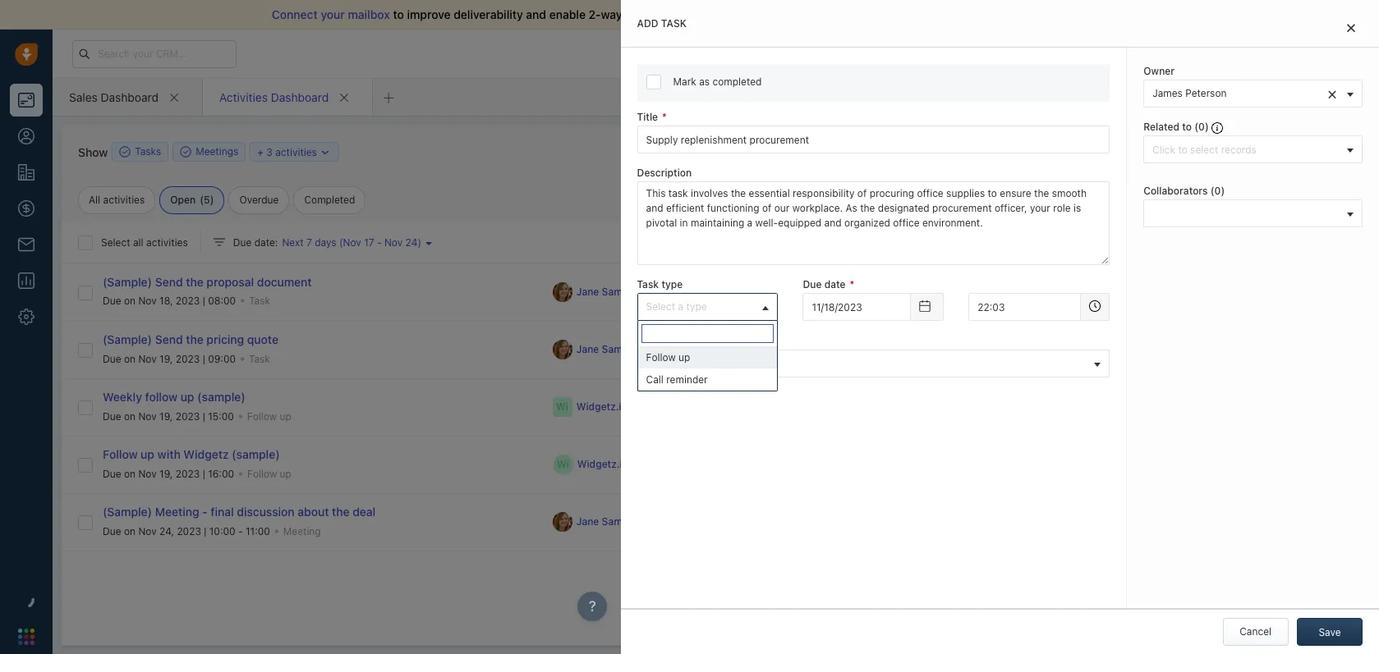 Task type: vqa. For each thing, say whether or not it's contained in the screenshot.
the add corresponding to 18
no



Task type: locate. For each thing, give the bounding box(es) containing it.
0 down 'peterson'
[[1199, 121, 1205, 133]]

0 vertical spatial (sample)
[[103, 275, 152, 289]]

jane for (sample) send the pricing quote
[[577, 344, 599, 356]]

mark for document
[[843, 286, 866, 298]]

the left deal
[[332, 506, 350, 520]]

2 complete from the top
[[869, 343, 912, 356]]

1 (sample) from the top
[[103, 275, 152, 289]]

-
[[377, 237, 382, 249], [202, 506, 208, 520], [238, 525, 243, 538]]

0 vertical spatial sampleton
[[602, 286, 653, 298]]

(sample) for (sample) meeting - final discussion about the deal
[[103, 506, 152, 520]]

0 horizontal spatial connect
[[272, 7, 318, 21]]

2 on from the top
[[124, 353, 136, 365]]

3 19, from the top
[[159, 468, 173, 480]]

add meeting
[[821, 145, 880, 158]]

2 horizontal spatial add
[[821, 145, 839, 158]]

+ left 3 at left
[[257, 146, 264, 158]]

follow up with widgetz (sample) link
[[103, 448, 280, 462]]

2 vertical spatial follow up
[[247, 468, 292, 480]]

Search your CRM... text field
[[72, 40, 237, 68]]

None text field
[[969, 294, 1081, 322]]

connect left video
[[991, 209, 1031, 221]]

1 horizontal spatial connect
[[991, 209, 1031, 221]]

0 vertical spatial mark
[[673, 76, 697, 88]]

1 vertical spatial select
[[646, 301, 676, 313]]

2 jane from the top
[[577, 344, 599, 356]]

0 vertical spatial complete
[[869, 286, 912, 298]]

weekly follow up (sample) link
[[103, 391, 245, 405]]

1 vertical spatial task
[[732, 145, 752, 158]]

0 horizontal spatial 0
[[1199, 121, 1205, 133]]

task down completed on the right
[[732, 145, 752, 158]]

+1 right task type
[[711, 286, 722, 298]]

2 vertical spatial (sample)
[[103, 506, 152, 520]]

5 on from the top
[[124, 525, 136, 538]]

1 19, from the top
[[159, 353, 173, 365]]

1 vertical spatial +1
[[711, 343, 722, 356]]

send for proposal
[[155, 275, 183, 289]]

0 vertical spatial task
[[637, 279, 659, 291]]

type inside dropdown button
[[687, 301, 707, 313]]

0 vertical spatial +
[[257, 146, 264, 158]]

select for select all activities
[[101, 237, 130, 249]]

1 vertical spatial activities
[[103, 194, 145, 206]]

1 mark complete from the top
[[843, 286, 912, 298]]

1 vertical spatial 19,
[[159, 410, 173, 423]]

add inside × tab panel
[[637, 17, 659, 30]]

0 vertical spatial activities
[[275, 146, 317, 158]]

widgetz.io (sample) link for weekly follow up (sample)
[[577, 400, 673, 415]]

2023 down weekly follow up (sample) link
[[176, 410, 200, 423]]

1 horizontal spatial activities
[[146, 237, 188, 249]]

0 vertical spatial jane sampleton (sample) link
[[577, 285, 698, 299]]

follow up
[[646, 352, 691, 364], [247, 410, 291, 423], [247, 468, 292, 480]]

0 right collaborators
[[1215, 185, 1221, 197]]

follow right 15:00
[[247, 410, 277, 423]]

1 vertical spatial meeting
[[283, 525, 321, 538]]

call reminder option
[[638, 369, 778, 391]]

1 vertical spatial calendar
[[1136, 209, 1177, 221]]

1 horizontal spatial dashboard
[[271, 90, 329, 104]]

- left 11:00
[[238, 525, 243, 538]]

select inside dropdown button
[[646, 301, 676, 313]]

- left final
[[202, 506, 208, 520]]

list box
[[638, 347, 778, 391]]

the for proposal
[[186, 275, 204, 289]]

1 horizontal spatial -
[[238, 525, 243, 538]]

send up due on nov 18, 2023 | 08:00
[[155, 275, 183, 289]]

19, for up
[[159, 468, 173, 480]]

(sample) for (sample) send the pricing quote
[[103, 333, 152, 347]]

follow
[[646, 352, 676, 364], [247, 410, 277, 423], [103, 448, 138, 462], [247, 468, 277, 480]]

(sample) down all
[[103, 275, 152, 289]]

up left 'with'
[[141, 448, 154, 462]]

1 vertical spatial mark
[[843, 286, 866, 298]]

mark inside × tab panel
[[673, 76, 697, 88]]

0 horizontal spatial -
[[202, 506, 208, 520]]

mark complete down -- text field
[[843, 343, 912, 356]]

3 (sample) from the top
[[103, 506, 152, 520]]

mark complete for quote
[[843, 343, 912, 356]]

0 horizontal spatial dashboard
[[101, 90, 159, 104]]

connect for connect video conferencing + calendar
[[991, 209, 1031, 221]]

+1 for document
[[711, 286, 722, 298]]

next
[[282, 237, 304, 249]]

more
[[906, 145, 930, 158]]

task up 'select a type'
[[637, 279, 659, 291]]

widgetz.io (sample) for follow up with widgetz (sample)
[[577, 459, 673, 471]]

related
[[1144, 121, 1180, 133]]

0 horizontal spatial meeting
[[155, 506, 199, 520]]

weekly follow up (sample)
[[103, 391, 245, 405]]

the up due on nov 18, 2023 | 08:00
[[186, 275, 204, 289]]

mark complete for document
[[843, 286, 912, 298]]

1 vertical spatial -
[[202, 506, 208, 520]]

0 vertical spatial mark complete
[[843, 286, 912, 298]]

2023 for pricing
[[176, 353, 200, 365]]

explore
[[1069, 47, 1105, 59]]

1 vertical spatial jane
[[577, 344, 599, 356]]

activities inside button
[[275, 146, 317, 158]]

1 sampleton from the top
[[602, 286, 653, 298]]

| left 16:00
[[203, 468, 205, 480]]

meeting down 'about'
[[283, 525, 321, 538]]

select inside button
[[646, 357, 676, 369]]

mark complete button
[[819, 278, 921, 306], [819, 336, 921, 364]]

1 vertical spatial +
[[1127, 209, 1133, 221]]

0 vertical spatial widgetz.io
[[577, 401, 628, 414]]

sync
[[625, 7, 651, 21]]

meeting up 'due on nov 24, 2023 | 10:00 - 11:00'
[[155, 506, 199, 520]]

select all activities
[[101, 237, 188, 249]]

2 vertical spatial jane sampleton (sample)
[[577, 516, 698, 529]]

0 horizontal spatial to
[[393, 7, 404, 21]]

view activity goals
[[870, 198, 958, 211]]

task down quote
[[249, 353, 270, 365]]

×
[[1328, 84, 1338, 103]]

2 (sample) from the top
[[103, 333, 152, 347]]

add left email
[[637, 17, 659, 30]]

up right follow
[[181, 391, 194, 405]]

complete down -- text field
[[869, 343, 912, 356]]

widgetz.io (sample) for weekly follow up (sample)
[[577, 401, 672, 414]]

(
[[1195, 121, 1199, 133], [1211, 185, 1215, 197], [200, 194, 204, 206], [339, 237, 343, 249]]

2 vertical spatial 19,
[[159, 468, 173, 480]]

add task inside × tab panel
[[637, 17, 687, 30]]

(sample)
[[103, 275, 152, 289], [103, 333, 152, 347], [103, 506, 152, 520]]

add for add meeting button
[[821, 145, 839, 158]]

2 vertical spatial jane
[[577, 516, 599, 529]]

2 vertical spatial select
[[646, 357, 676, 369]]

up right 15:00
[[280, 410, 291, 423]]

0 horizontal spatial add task
[[637, 17, 687, 30]]

type up 'select a type'
[[662, 279, 683, 291]]

complete right 'date' at right top
[[869, 286, 912, 298]]

on for (sample) meeting - final discussion about the deal
[[124, 525, 136, 538]]

microsoft teams button
[[1060, 229, 1171, 248]]

None search field
[[641, 325, 774, 344]]

complete for (sample) send the proposal document
[[869, 286, 912, 298]]

2 mark complete from the top
[[843, 343, 912, 356]]

the
[[186, 275, 204, 289], [186, 333, 204, 347], [332, 506, 350, 520]]

0 vertical spatial follow up
[[646, 352, 691, 364]]

3 jane from the top
[[577, 516, 599, 529]]

17 down today
[[995, 320, 1007, 334]]

list box containing follow up
[[638, 347, 778, 391]]

meeting
[[842, 145, 880, 158]]

down image
[[320, 147, 331, 158]]

0 vertical spatial jane
[[577, 286, 599, 298]]

1 vertical spatial 0
[[1215, 185, 1221, 197]]

select left all
[[101, 237, 130, 249]]

close image
[[1348, 23, 1356, 33]]

2023 down follow up with widgetz (sample)
[[176, 468, 200, 480]]

2 sampleton from the top
[[602, 344, 653, 356]]

19, down follow
[[159, 410, 173, 423]]

0 vertical spatial meeting
[[155, 506, 199, 520]]

connect video conferencing + calendar
[[991, 209, 1177, 221]]

follow up right 15:00
[[247, 410, 291, 423]]

completed
[[304, 194, 355, 206]]

1 vertical spatial complete
[[869, 343, 912, 356]]

widgetz.io (sample) link
[[577, 400, 673, 415], [577, 458, 673, 472]]

mark complete down start typing the details about the task… text field
[[843, 286, 912, 298]]

add meeting button
[[792, 138, 889, 166]]

1 complete from the top
[[869, 286, 912, 298]]

peterson
[[1186, 87, 1227, 100]]

nov down today
[[1010, 320, 1031, 334]]

1 vertical spatial type
[[687, 301, 707, 313]]

on for follow up with widgetz (sample)
[[124, 468, 136, 480]]

collaborators
[[1144, 185, 1208, 197]]

3 sampleton from the top
[[602, 516, 653, 529]]

follow up for weekly follow up (sample)
[[247, 410, 291, 423]]

1 on from the top
[[124, 295, 136, 308]]

2 jane sampleton (sample) from the top
[[577, 344, 698, 356]]

follow inside option
[[646, 352, 676, 364]]

4 on from the top
[[124, 468, 136, 480]]

0 horizontal spatial +
[[257, 146, 264, 158]]

| for final
[[204, 525, 207, 538]]

jane sampleton (sample) link for (sample) send the pricing quote
[[577, 343, 698, 357]]

type right a at the top
[[687, 301, 707, 313]]

on down follow up with widgetz (sample) link
[[124, 468, 136, 480]]

improve
[[407, 7, 451, 21]]

due on nov 19, 2023 | 15:00
[[103, 410, 234, 423]]

on for weekly follow up (sample)
[[124, 410, 136, 423]]

widgetz.io for follow up with widgetz (sample)
[[577, 459, 629, 471]]

2 vertical spatial the
[[332, 506, 350, 520]]

sampleton
[[602, 286, 653, 298], [602, 344, 653, 356], [602, 516, 653, 529]]

0 vertical spatial send
[[155, 275, 183, 289]]

1 dashboard from the left
[[101, 90, 159, 104]]

1 horizontal spatial meeting
[[283, 525, 321, 538]]

1 vertical spatial 17
[[995, 320, 1007, 334]]

2023 right '18,'
[[176, 295, 200, 308]]

on left '18,'
[[124, 295, 136, 308]]

sampleton for (sample) send the proposal document
[[602, 286, 653, 298]]

0 horizontal spatial activities
[[103, 194, 145, 206]]

jane sampleton (sample) link
[[577, 285, 698, 299], [577, 343, 698, 357], [577, 516, 698, 530]]

all activities
[[89, 194, 145, 206]]

on
[[124, 295, 136, 308], [124, 353, 136, 365], [124, 410, 136, 423], [124, 468, 136, 480], [124, 525, 136, 538]]

final
[[211, 506, 234, 520]]

task
[[661, 17, 687, 30], [732, 145, 752, 158]]

dashboard up + 3 activities button
[[271, 90, 329, 104]]

widgetz.io (sample)
[[577, 401, 672, 414], [577, 459, 673, 471]]

on up weekly
[[124, 353, 136, 365]]

teams
[[1132, 232, 1162, 244]]

mark complete button for (sample) send the proposal document
[[819, 278, 921, 306]]

1 jane from the top
[[577, 286, 599, 298]]

+1 up the outcome
[[711, 343, 722, 356]]

1 +1 from the top
[[711, 286, 722, 298]]

× dialog
[[621, 0, 1380, 655]]

+1
[[711, 286, 722, 298], [711, 343, 722, 356]]

| left 10:00
[[204, 525, 207, 538]]

0 horizontal spatial 17
[[364, 237, 374, 249]]

due for (sample) send the proposal document
[[103, 295, 121, 308]]

on down weekly
[[124, 410, 136, 423]]

1 vertical spatial jane sampleton (sample) link
[[577, 343, 698, 357]]

meetings
[[196, 146, 239, 158]]

2 vertical spatial sampleton
[[602, 516, 653, 529]]

1 vertical spatial mark complete button
[[819, 336, 921, 364]]

2 mark complete button from the top
[[819, 336, 921, 364]]

0 vertical spatial calendar
[[1014, 168, 1061, 182]]

tasks
[[135, 146, 161, 158]]

to right related
[[1183, 121, 1192, 133]]

0 horizontal spatial type
[[662, 279, 683, 291]]

task for document
[[249, 295, 270, 308]]

outcome
[[637, 335, 681, 347]]

jane sampleton (sample) for (sample) send the pricing quote
[[577, 344, 698, 356]]

2 vertical spatial mark
[[843, 343, 866, 356]]

document
[[257, 275, 312, 289]]

0 vertical spatial task
[[661, 17, 687, 30]]

nov left '18,'
[[138, 295, 157, 308]]

0 vertical spatial widgetz.io (sample)
[[577, 401, 672, 414]]

2 horizontal spatial activities
[[275, 146, 317, 158]]

1 horizontal spatial to
[[1183, 121, 1192, 133]]

jane sampleton (sample)
[[577, 286, 698, 298], [577, 344, 698, 356], [577, 516, 698, 529]]

as
[[699, 76, 710, 88]]

mark down -- text field
[[843, 343, 866, 356]]

up
[[679, 352, 691, 364], [181, 391, 194, 405], [280, 410, 291, 423], [141, 448, 154, 462], [280, 468, 292, 480]]

list box inside × tab panel
[[638, 347, 778, 391]]

task down document
[[249, 295, 270, 308]]

0 vertical spatial +1
[[711, 286, 722, 298]]

| left 15:00
[[203, 410, 205, 423]]

add task right way
[[637, 17, 687, 30]]

1 vertical spatial (sample)
[[103, 333, 152, 347]]

connect left your
[[272, 7, 318, 21]]

1 vertical spatial mark complete
[[843, 343, 912, 356]]

activities
[[219, 90, 268, 104]]

due
[[233, 237, 252, 249], [803, 279, 822, 291], [103, 295, 121, 308], [103, 353, 121, 365], [103, 410, 121, 423], [103, 468, 121, 480], [103, 525, 121, 538]]

on for (sample) send the pricing quote
[[124, 353, 136, 365]]

sales dashboard
[[69, 90, 159, 104]]

-- text field
[[803, 294, 911, 322]]

0 horizontal spatial task
[[661, 17, 687, 30]]

2 jane sampleton (sample) link from the top
[[577, 343, 698, 357]]

1 mark complete button from the top
[[819, 278, 921, 306]]

2 horizontal spatial -
[[377, 237, 382, 249]]

description
[[637, 167, 692, 179]]

view
[[870, 198, 893, 211]]

add down mark as completed at the top of page
[[711, 145, 729, 158]]

jane sampleton (sample) for (sample) send the proposal document
[[577, 286, 698, 298]]

2 vertical spatial task
[[249, 353, 270, 365]]

task inside button
[[732, 145, 752, 158]]

2023 for widgetz
[[176, 468, 200, 480]]

1 horizontal spatial type
[[687, 301, 707, 313]]

(sample) up due on nov 19, 2023 | 09:00
[[103, 333, 152, 347]]

nov left 24,
[[138, 525, 157, 538]]

| left 09:00 on the left
[[203, 353, 205, 365]]

view activity goals link
[[854, 198, 958, 212]]

select left a at the top
[[646, 301, 676, 313]]

0 vertical spatial select
[[101, 237, 130, 249]]

| left the 08:00
[[203, 295, 205, 308]]

about
[[298, 506, 329, 520]]

explore plans
[[1069, 47, 1133, 59]]

widgetz.io
[[577, 401, 628, 414], [577, 459, 629, 471]]

the left "pricing"
[[186, 333, 204, 347]]

0 vertical spatial connect
[[272, 7, 318, 21]]

calendar right "my"
[[1014, 168, 1061, 182]]

1 jane sampleton (sample) link from the top
[[577, 285, 698, 299]]

to right mailbox
[[393, 7, 404, 21]]

1 vertical spatial the
[[186, 333, 204, 347]]

0 vertical spatial add task
[[637, 17, 687, 30]]

19, down (sample) send the pricing quote
[[159, 353, 173, 365]]

mark for quote
[[843, 343, 866, 356]]

2023 down (sample) send the pricing quote link
[[176, 353, 200, 365]]

2 dashboard from the left
[[271, 90, 329, 104]]

1 vertical spatial connect
[[991, 209, 1031, 221]]

due for weekly follow up (sample)
[[103, 410, 121, 423]]

- left 24
[[377, 237, 382, 249]]

0 vertical spatial type
[[662, 279, 683, 291]]

1 horizontal spatial 17
[[995, 320, 1007, 334]]

with
[[158, 448, 181, 462]]

2 send from the top
[[155, 333, 183, 347]]

2 19, from the top
[[159, 410, 173, 423]]

send up due on nov 19, 2023 | 09:00
[[155, 333, 183, 347]]

widgetz.io for weekly follow up (sample)
[[577, 401, 628, 414]]

0 vertical spatial the
[[186, 275, 204, 289]]

complete
[[869, 286, 912, 298], [869, 343, 912, 356]]

1 horizontal spatial +
[[1127, 209, 1133, 221]]

cancel button
[[1223, 619, 1289, 647]]

conversations.
[[700, 7, 780, 21]]

3 on from the top
[[124, 410, 136, 423]]

add task
[[637, 17, 687, 30], [711, 145, 752, 158]]

my calendar
[[995, 168, 1061, 182]]

17 left 24
[[364, 237, 374, 249]]

1 jane sampleton (sample) from the top
[[577, 286, 698, 298]]

0 horizontal spatial add
[[637, 17, 659, 30]]

jane sampleton (sample) link for (sample) send the proposal document
[[577, 285, 698, 299]]

+ inside button
[[257, 146, 264, 158]]

2023 right 24,
[[177, 525, 201, 538]]

on left 24,
[[124, 525, 136, 538]]

due date:
[[233, 237, 278, 249]]

call
[[646, 374, 664, 387]]

1 vertical spatial task
[[249, 295, 270, 308]]

freshworks switcher image
[[18, 629, 35, 646]]

due for (sample) meeting - final discussion about the deal
[[103, 525, 121, 538]]

1 horizontal spatial task
[[732, 145, 752, 158]]

mark complete button down -- text field
[[819, 336, 921, 364]]

dashboard right the sales
[[101, 90, 159, 104]]

mark complete button down start typing the details about the task… text field
[[819, 278, 921, 306]]

mark down start typing the details about the task… text field
[[843, 286, 866, 298]]

2 +1 from the top
[[711, 343, 722, 356]]

nov up follow
[[138, 353, 157, 365]]

1 vertical spatial widgetz.io (sample)
[[577, 459, 673, 471]]

1 send from the top
[[155, 275, 183, 289]]

2023 for proposal
[[176, 295, 200, 308]]

add task down completed on the right
[[711, 145, 752, 158]]

(sample) down due on nov 19, 2023 | 16:00
[[103, 506, 152, 520]]

add left meeting
[[821, 145, 839, 158]]

follow up up discussion at the left bottom of page
[[247, 468, 292, 480]]

1 vertical spatial send
[[155, 333, 183, 347]]

task right sync
[[661, 17, 687, 30]]

connect
[[272, 7, 318, 21], [991, 209, 1031, 221]]

office
[[1015, 260, 1043, 272]]

select up call
[[646, 357, 676, 369]]

1 vertical spatial to
[[1183, 121, 1192, 133]]

1 horizontal spatial add
[[711, 145, 729, 158]]

3 jane sampleton (sample) link from the top
[[577, 516, 698, 530]]

0 vertical spatial widgetz.io (sample) link
[[577, 400, 673, 415]]

0 vertical spatial 0
[[1199, 121, 1205, 133]]

select
[[101, 237, 130, 249], [646, 301, 676, 313], [646, 357, 676, 369]]

19, down 'with'
[[159, 468, 173, 480]]

1 vertical spatial widgetz.io (sample) link
[[577, 458, 673, 472]]

follow up down 'outcome'
[[646, 352, 691, 364]]

due for follow up with widgetz (sample)
[[103, 468, 121, 480]]

activities for 3
[[275, 146, 317, 158]]

1 horizontal spatial calendar
[[1136, 209, 1177, 221]]

calendar up teams
[[1136, 209, 1177, 221]]

+ up "microsoft teams"
[[1127, 209, 1133, 221]]

1 vertical spatial jane sampleton (sample)
[[577, 344, 698, 356]]

send email image
[[1217, 47, 1228, 61]]

mark
[[673, 76, 697, 88], [843, 286, 866, 298], [843, 343, 866, 356]]

1 vertical spatial follow up
[[247, 410, 291, 423]]

1 vertical spatial sampleton
[[602, 344, 653, 356]]

1 vertical spatial widgetz.io
[[577, 459, 629, 471]]

mark left as
[[673, 76, 697, 88]]

nov right days
[[343, 237, 361, 249]]

23:00
[[995, 604, 1022, 616]]

add task button
[[682, 138, 760, 166]]

open ( 5 )
[[170, 194, 214, 206]]

up up reminder
[[679, 352, 691, 364]]

follow down 'outcome'
[[646, 352, 676, 364]]

up up discussion at the left bottom of page
[[280, 468, 292, 480]]

1 horizontal spatial add task
[[711, 145, 752, 158]]



Task type: describe. For each thing, give the bounding box(es) containing it.
up inside option
[[679, 352, 691, 364]]

3 jane sampleton (sample) from the top
[[577, 516, 698, 529]]

select for select an outcome
[[646, 357, 676, 369]]

10:00
[[209, 525, 235, 538]]

an
[[678, 357, 689, 369]]

( right open
[[200, 194, 204, 206]]

Title text field
[[637, 126, 1110, 154]]

task inside × tab panel
[[661, 17, 687, 30]]

(sample) send the pricing quote
[[103, 333, 279, 347]]

send for pricing
[[155, 333, 183, 347]]

overdue
[[239, 194, 279, 206]]

proposal
[[207, 275, 254, 289]]

19, for send
[[159, 353, 173, 365]]

title
[[637, 111, 658, 123]]

office 365 button
[[991, 257, 1074, 276]]

all
[[133, 237, 144, 249]]

pricing
[[207, 333, 244, 347]]

activity
[[895, 198, 930, 211]]

add task inside button
[[711, 145, 752, 158]]

enable
[[549, 7, 586, 21]]

due on nov 19, 2023 | 16:00
[[103, 468, 234, 480]]

24
[[406, 237, 418, 249]]

(sample) meeting - final discussion about the deal link
[[103, 506, 376, 520]]

2 vertical spatial -
[[238, 525, 243, 538]]

( down james peterson
[[1195, 121, 1199, 133]]

call reminder
[[646, 374, 708, 387]]

due date
[[803, 279, 846, 291]]

Start typing the details about the task… text field
[[637, 182, 1110, 266]]

microsoft teams
[[1085, 232, 1162, 244]]

× tab panel
[[621, 0, 1380, 655]]

james peterson
[[1153, 87, 1227, 100]]

2023 for (sample)
[[176, 410, 200, 423]]

activities dashboard
[[219, 90, 329, 104]]

Click to select records search field
[[1149, 142, 1342, 159]]

due for (sample) send the pricing quote
[[103, 353, 121, 365]]

save
[[1319, 627, 1341, 639]]

| for pricing
[[203, 353, 205, 365]]

date
[[825, 279, 846, 291]]

09:00
[[208, 353, 236, 365]]

sales
[[69, 90, 98, 104]]

select a type
[[646, 301, 707, 313]]

jane for (sample) send the proposal document
[[577, 286, 599, 298]]

due on nov 24, 2023 | 10:00 - 11:00
[[103, 525, 270, 538]]

dashboard for sales dashboard
[[101, 90, 159, 104]]

complete for (sample) send the pricing quote
[[869, 343, 912, 356]]

follow up inside the follow up option
[[646, 352, 691, 364]]

due on nov 19, 2023 | 09:00
[[103, 353, 236, 365]]

email
[[668, 7, 697, 21]]

0 vertical spatial to
[[393, 7, 404, 21]]

date:
[[254, 237, 278, 249]]

nov down follow up with widgetz (sample) link
[[138, 468, 157, 480]]

connect your mailbox to improve deliverability and enable 2-way sync of email conversations.
[[272, 7, 780, 21]]

james
[[1153, 87, 1183, 100]]

( right days
[[339, 237, 343, 249]]

follow up for follow up with widgetz (sample)
[[247, 468, 292, 480]]

save button
[[1297, 619, 1363, 647]]

+ 3 activities link
[[257, 144, 331, 160]]

way
[[601, 7, 623, 21]]

discussion
[[237, 506, 295, 520]]

(sample) for (sample) send the proposal document
[[103, 275, 152, 289]]

video
[[1033, 209, 1059, 221]]

( right collaborators
[[1211, 185, 1215, 197]]

collaborators ( 0 )
[[1144, 185, 1225, 197]]

explore plans link
[[1060, 44, 1142, 63]]

configure
[[1136, 128, 1181, 141]]

weekly
[[103, 391, 142, 405]]

connect your mailbox link
[[272, 7, 393, 21]]

(sample) send the pricing quote link
[[103, 333, 279, 347]]

| for (sample)
[[203, 410, 205, 423]]

task for quote
[[249, 353, 270, 365]]

my
[[995, 168, 1011, 182]]

configure widgets
[[1136, 128, 1220, 141]]

follow up option
[[638, 347, 778, 369]]

a
[[678, 301, 684, 313]]

related to ( 0 )
[[1144, 121, 1212, 133]]

office 365
[[1015, 260, 1065, 272]]

1 horizontal spatial 0
[[1215, 185, 1221, 197]]

configure widgets button
[[1111, 125, 1230, 145]]

19, for follow
[[159, 410, 173, 423]]

7
[[306, 237, 312, 249]]

2-
[[589, 7, 601, 21]]

5
[[204, 194, 210, 206]]

0 horizontal spatial calendar
[[1014, 168, 1061, 182]]

goals
[[933, 198, 958, 211]]

the for pricing
[[186, 333, 204, 347]]

completed
[[713, 76, 762, 88]]

0 vertical spatial -
[[377, 237, 382, 249]]

conferencing
[[1062, 209, 1124, 221]]

owner
[[1144, 65, 1175, 77]]

2023 for final
[[177, 525, 201, 538]]

all
[[89, 194, 100, 206]]

nov down follow
[[138, 410, 157, 423]]

plans
[[1107, 47, 1133, 59]]

on for (sample) send the proposal document
[[124, 295, 136, 308]]

24,
[[159, 525, 174, 538]]

task type
[[637, 279, 683, 291]]

select an outcome button
[[637, 350, 1110, 378]]

task inside × tab panel
[[637, 279, 659, 291]]

| for widgetz
[[203, 468, 205, 480]]

to inside × tab panel
[[1183, 121, 1192, 133]]

mark as completed
[[673, 76, 762, 88]]

nov left 24
[[384, 237, 403, 249]]

none text field inside × tab panel
[[969, 294, 1081, 322]]

next 7 days ( nov 17 - nov 24 )
[[282, 237, 421, 249]]

+1 for quote
[[711, 343, 722, 356]]

follow left 'with'
[[103, 448, 138, 462]]

activities for all
[[146, 237, 188, 249]]

| for proposal
[[203, 295, 205, 308]]

due inside × tab panel
[[803, 279, 822, 291]]

follow up with widgetz (sample)
[[103, 448, 280, 462]]

(sample) send the proposal document
[[103, 275, 312, 289]]

add for add task button
[[711, 145, 729, 158]]

dashboard for activities dashboard
[[271, 90, 329, 104]]

open
[[170, 194, 196, 206]]

select a type button
[[637, 294, 778, 322]]

widgetz.io (sample) link for follow up with widgetz (sample)
[[577, 458, 673, 472]]

0 vertical spatial 17
[[364, 237, 374, 249]]

mark complete button for (sample) send the pricing quote
[[819, 336, 921, 364]]

quote
[[247, 333, 279, 347]]

15:00
[[208, 410, 234, 423]]

select for select a type
[[646, 301, 676, 313]]

microsoft
[[1085, 232, 1129, 244]]

cancel
[[1240, 626, 1272, 638]]

follow up discussion at the left bottom of page
[[247, 468, 277, 480]]

+ 3 activities
[[257, 146, 317, 158]]

sampleton for (sample) send the pricing quote
[[602, 344, 653, 356]]

and
[[526, 7, 546, 21]]

reminder
[[667, 374, 708, 387]]

365
[[1046, 260, 1065, 272]]

connect for connect your mailbox to improve deliverability and enable 2-way sync of email conversations.
[[272, 7, 318, 21]]

mailbox
[[348, 7, 390, 21]]

08:00
[[208, 295, 236, 308]]



